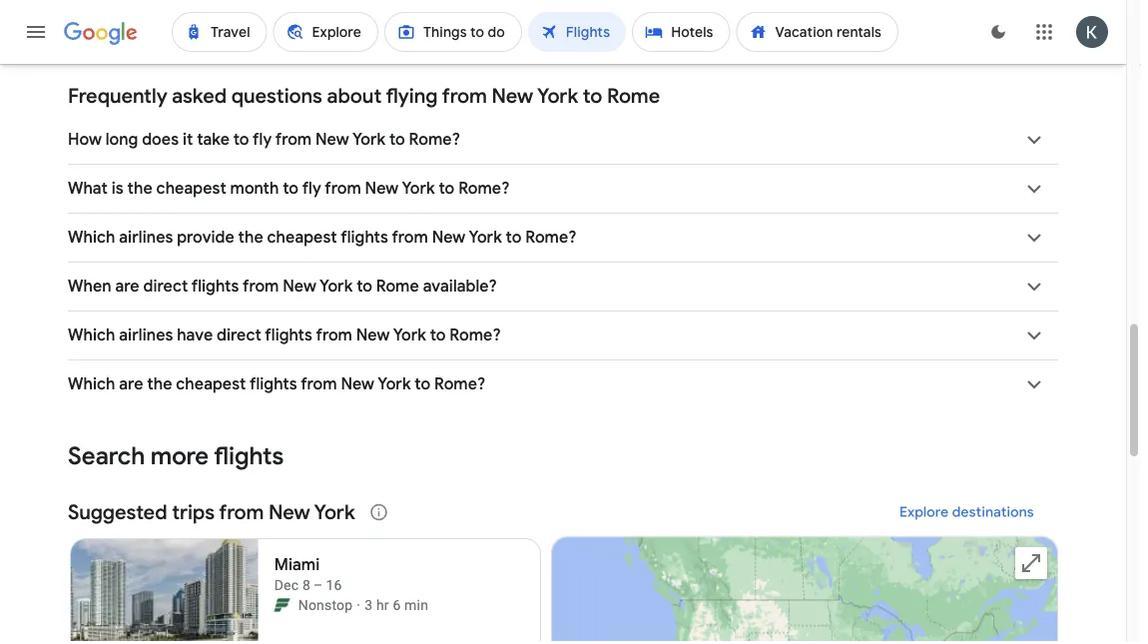 Task type: vqa. For each thing, say whether or not it's contained in the screenshot.
Tue, Feb 6 element
no



Task type: describe. For each thing, give the bounding box(es) containing it.
from inside suggested trips from new york region
[[219, 499, 264, 525]]

frequently asked questions about flying from new york to rome
[[68, 83, 661, 108]]

how
[[68, 129, 102, 150]]

how long does it take to fly from new york to rome?
[[68, 129, 461, 150]]

are for when
[[115, 276, 139, 296]]

flights down provide
[[192, 276, 239, 296]]

change appearance image
[[975, 8, 1023, 56]]

airlines for have
[[119, 325, 173, 345]]

show answer which airlines provide the cheapest flights from new york to rome? image
[[1011, 214, 1059, 262]]

what is the cheapest month to fly from new york to rome?
[[68, 178, 510, 199]]

the for month
[[127, 178, 153, 199]]

3 hr 6 min
[[365, 597, 429, 613]]

long
[[106, 129, 138, 150]]

search more flights
[[68, 441, 284, 471]]

have
[[177, 325, 213, 345]]

are for which
[[119, 374, 143, 394]]

does
[[142, 129, 179, 150]]

dec
[[274, 577, 299, 593]]

trips
[[172, 499, 215, 525]]

from down the questions
[[275, 129, 312, 150]]

when are direct flights from new york to rome available?
[[68, 276, 497, 296]]

from up available?
[[392, 227, 428, 248]]

fly for month
[[302, 178, 321, 199]]

provide
[[177, 227, 234, 248]]

which for which are the cheapest flights from new york to rome?
[[68, 374, 115, 394]]

york inside region
[[314, 499, 355, 525]]

take
[[197, 129, 230, 150]]

from down "when are direct flights from new york to rome available?"
[[316, 325, 353, 345]]

new inside region
[[269, 499, 310, 525]]

questions
[[232, 83, 322, 108]]

show answer how long does it take to fly from new york to rome? image
[[1011, 116, 1059, 164]]

about
[[327, 83, 382, 108]]

flights down "when are direct flights from new york to rome available?"
[[265, 325, 313, 345]]

flights down 'what is the cheapest month to fly from new york to rome?'
[[341, 227, 388, 248]]

min
[[405, 597, 429, 613]]

cheapest for month
[[156, 178, 227, 199]]

what
[[68, 178, 108, 199]]

flights up suggested trips from new york
[[214, 441, 284, 471]]

miami dec 8 – 16
[[274, 555, 342, 593]]

it
[[183, 129, 193, 150]]

1 horizontal spatial direct
[[217, 325, 262, 345]]

asked
[[172, 83, 227, 108]]

6
[[393, 597, 401, 613]]

monthly price graph. use the left or right arrow keys to navigate between the months application
[[85, 0, 1042, 25]]

month
[[230, 178, 279, 199]]

0 vertical spatial rome
[[607, 83, 661, 108]]

 image inside suggested trips from new york region
[[357, 595, 361, 615]]

available?
[[423, 276, 497, 296]]



Task type: locate. For each thing, give the bounding box(es) containing it.
cheapest down 'what is the cheapest month to fly from new york to rome?'
[[267, 227, 337, 248]]

0 vertical spatial the
[[127, 178, 153, 199]]

to
[[583, 83, 603, 108], [234, 129, 249, 150], [390, 129, 405, 150], [283, 178, 299, 199], [439, 178, 455, 199], [506, 227, 522, 248], [357, 276, 373, 296], [430, 325, 446, 345], [415, 374, 431, 394]]

flights down which airlines have direct flights from new york to rome?
[[250, 374, 297, 394]]

from down which airlines have direct flights from new york to rome?
[[301, 374, 337, 394]]

destinations
[[953, 503, 1035, 521]]

from right flying
[[442, 83, 487, 108]]

from
[[442, 83, 487, 108], [275, 129, 312, 150], [325, 178, 361, 199], [392, 227, 428, 248], [243, 276, 279, 296], [316, 325, 353, 345], [301, 374, 337, 394], [219, 499, 264, 525]]

1 vertical spatial fly
[[302, 178, 321, 199]]

is
[[112, 178, 124, 199]]

1 vertical spatial which
[[68, 325, 115, 345]]

which up the when
[[68, 227, 115, 248]]

1 horizontal spatial fly
[[302, 178, 321, 199]]

airlines
[[119, 227, 173, 248], [119, 325, 173, 345]]

fly up which airlines provide the cheapest flights from new york to rome?
[[302, 178, 321, 199]]

flying
[[386, 83, 438, 108]]

monthly price graph. use the left or right arrow keys to navigate between the months image
[[85, 0, 1042, 25]]

york
[[538, 83, 579, 108], [353, 129, 386, 150], [402, 178, 435, 199], [469, 227, 502, 248], [320, 276, 353, 296], [393, 325, 426, 345], [378, 374, 411, 394], [314, 499, 355, 525]]

are right the when
[[115, 276, 139, 296]]

1 airlines from the top
[[119, 227, 173, 248]]

fly for take
[[253, 129, 272, 150]]

main menu image
[[24, 20, 48, 44]]

direct up have
[[143, 276, 188, 296]]

1 which from the top
[[68, 227, 115, 248]]

when
[[68, 276, 112, 296]]

2 vertical spatial which
[[68, 374, 115, 394]]

fly down the questions
[[253, 129, 272, 150]]

suggested
[[68, 499, 167, 525]]

hr
[[377, 597, 389, 613]]

0 vertical spatial are
[[115, 276, 139, 296]]

1 vertical spatial cheapest
[[267, 227, 337, 248]]

the right is
[[127, 178, 153, 199]]

show answer which airlines have direct flights from new york to rome? image
[[1011, 311, 1059, 359]]

the
[[127, 178, 153, 199], [238, 227, 263, 248], [147, 374, 172, 394]]

miami
[[274, 555, 320, 575]]

cheapest
[[156, 178, 227, 199], [267, 227, 337, 248], [176, 374, 246, 394]]

direct right have
[[217, 325, 262, 345]]

flights
[[341, 227, 388, 248], [192, 276, 239, 296], [265, 325, 313, 345], [250, 374, 297, 394], [214, 441, 284, 471]]

airlines left have
[[119, 325, 173, 345]]

more
[[151, 441, 209, 471]]

suggested trips from new york
[[68, 499, 355, 525]]

the up search more flights
[[147, 374, 172, 394]]

new
[[492, 83, 534, 108], [316, 129, 349, 150], [365, 178, 399, 199], [432, 227, 466, 248], [283, 276, 317, 296], [356, 325, 390, 345], [341, 374, 375, 394], [269, 499, 310, 525]]

3
[[365, 597, 373, 613]]

0 horizontal spatial rome
[[376, 276, 419, 296]]

8 – 16
[[303, 577, 342, 593]]

which down the when
[[68, 325, 115, 345]]

explore
[[900, 503, 950, 521]]

explore destinations button
[[876, 488, 1059, 536]]

nonstop
[[298, 597, 353, 613]]

frequently
[[68, 83, 167, 108]]

show answer when are direct flights from new york to rome available? image
[[1011, 263, 1059, 310]]

0 vertical spatial fly
[[253, 129, 272, 150]]

are up search
[[119, 374, 143, 394]]

 image
[[357, 595, 361, 615]]

which for which airlines provide the cheapest flights from new york to rome?
[[68, 227, 115, 248]]

cheapest for flights
[[176, 374, 246, 394]]

2 which from the top
[[68, 325, 115, 345]]

airlines for provide
[[119, 227, 173, 248]]

which are the cheapest flights from new york to rome?
[[68, 374, 486, 394]]

which for which airlines have direct flights from new york to rome?
[[68, 325, 115, 345]]

cheapest down have
[[176, 374, 246, 394]]

0 vertical spatial cheapest
[[156, 178, 227, 199]]

1 vertical spatial are
[[119, 374, 143, 394]]

frontier image
[[274, 597, 290, 613]]

show answer which are the cheapest flights from new york to rome? image
[[1011, 360, 1059, 408]]

airlines down is
[[119, 227, 173, 248]]

from up which airlines have direct flights from new york to rome?
[[243, 276, 279, 296]]

which
[[68, 227, 115, 248], [68, 325, 115, 345], [68, 374, 115, 394]]

2 airlines from the top
[[119, 325, 173, 345]]

which airlines provide the cheapest flights from new york to rome?
[[68, 227, 577, 248]]

the for flights
[[147, 374, 172, 394]]

direct
[[143, 276, 188, 296], [217, 325, 262, 345]]

0 horizontal spatial direct
[[143, 276, 188, 296]]

1 vertical spatial direct
[[217, 325, 262, 345]]

search
[[68, 441, 145, 471]]

1 vertical spatial the
[[238, 227, 263, 248]]

1 horizontal spatial rome
[[607, 83, 661, 108]]

2 vertical spatial cheapest
[[176, 374, 246, 394]]

1 vertical spatial rome
[[376, 276, 419, 296]]

0 vertical spatial airlines
[[119, 227, 173, 248]]

cheapest down it
[[156, 178, 227, 199]]

suggested trips from new york region
[[68, 488, 1059, 642]]

0 vertical spatial which
[[68, 227, 115, 248]]

rome?
[[409, 129, 461, 150], [459, 178, 510, 199], [526, 227, 577, 248], [450, 325, 501, 345], [435, 374, 486, 394]]

which airlines have direct flights from new york to rome?
[[68, 325, 501, 345]]

0 horizontal spatial fly
[[253, 129, 272, 150]]

rome
[[607, 83, 661, 108], [376, 276, 419, 296]]

2 vertical spatial the
[[147, 374, 172, 394]]

fly
[[253, 129, 272, 150], [302, 178, 321, 199]]

are
[[115, 276, 139, 296], [119, 374, 143, 394]]

show answer what is the cheapest month to fly from new york to rome? image
[[1011, 165, 1059, 213]]

from up which airlines provide the cheapest flights from new york to rome?
[[325, 178, 361, 199]]

1 vertical spatial airlines
[[119, 325, 173, 345]]

from right trips
[[219, 499, 264, 525]]

0 vertical spatial direct
[[143, 276, 188, 296]]

which up search
[[68, 374, 115, 394]]

the right provide
[[238, 227, 263, 248]]

explore destinations
[[900, 503, 1035, 521]]

3 which from the top
[[68, 374, 115, 394]]



